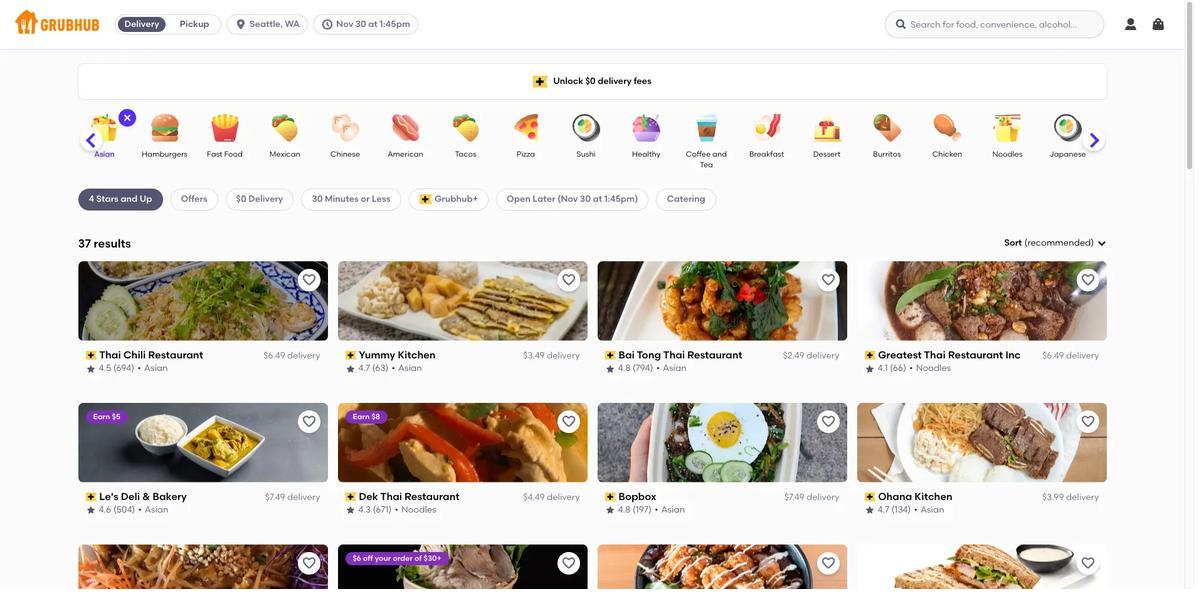 Task type: locate. For each thing, give the bounding box(es) containing it.
grubhub plus flag logo image
[[534, 76, 549, 88], [420, 195, 432, 205]]

restaurant
[[148, 349, 203, 361], [688, 349, 743, 361], [949, 349, 1004, 361], [405, 491, 460, 503]]

pizza image
[[504, 114, 548, 142]]

)
[[1092, 238, 1095, 249]]

0 vertical spatial $0
[[586, 76, 596, 87]]

4
[[89, 194, 94, 205]]

bai tong thai restaurant logo image
[[598, 262, 848, 341]]

kitchen for ohana kitchen
[[915, 491, 953, 503]]

asian for thai chili restaurant
[[144, 364, 168, 374]]

None field
[[1005, 237, 1107, 250]]

4.7 for yummy kitchen
[[359, 364, 370, 374]]

less
[[372, 194, 391, 205]]

$6 off your order of $30+
[[353, 554, 442, 563]]

1 horizontal spatial 4.7
[[878, 505, 890, 516]]

4.7 (63)
[[359, 364, 389, 374]]

grubhub plus flag logo image left grubhub+
[[420, 195, 432, 205]]

0 horizontal spatial earn
[[93, 413, 110, 422]]

restaurant for dek thai restaurant
[[405, 491, 460, 503]]

save this restaurant button
[[298, 269, 320, 292], [558, 269, 580, 292], [817, 269, 840, 292], [1077, 269, 1100, 292], [298, 411, 320, 433], [558, 411, 580, 433], [817, 411, 840, 433], [1077, 411, 1100, 433], [298, 553, 320, 575], [558, 553, 580, 575], [817, 553, 840, 575], [1077, 553, 1100, 575]]

star icon image left 4.8 (197)
[[605, 506, 615, 516]]

seattle, wa
[[250, 19, 300, 29]]

0 vertical spatial at
[[369, 19, 378, 29]]

1 vertical spatial 4.8
[[618, 505, 631, 516]]

0 horizontal spatial grubhub plus flag logo image
[[420, 195, 432, 205]]

• asian for bopbox
[[655, 505, 685, 516]]

$7.49 for le's deli & bakery
[[265, 493, 285, 503]]

0 horizontal spatial $6.49
[[264, 351, 285, 362]]

• down le's deli & bakery
[[138, 505, 142, 516]]

star icon image left 4.7 (134)
[[865, 506, 875, 516]]

subscription pass image for ohana kitchen
[[865, 493, 876, 502]]

and up tea
[[713, 150, 727, 159]]

• noodles down greatest thai restaurant inc
[[910, 364, 952, 374]]

4.7 left "(134)"
[[878, 505, 890, 516]]

2 $7.49 from the left
[[785, 493, 805, 503]]

2 earn from the left
[[353, 413, 370, 422]]

save this restaurant image
[[302, 273, 317, 288], [561, 273, 576, 288], [302, 556, 317, 571]]

• for thai chili restaurant
[[138, 364, 141, 374]]

30 inside button
[[356, 19, 366, 29]]

asian down ohana kitchen
[[921, 505, 945, 516]]

1 horizontal spatial $0
[[586, 76, 596, 87]]

kitchen right ohana at the bottom
[[915, 491, 953, 503]]

4.3 (671)
[[359, 505, 392, 516]]

$6
[[353, 554, 361, 563]]

star icon image left 4.3
[[345, 506, 356, 516]]

2 horizontal spatial 30
[[580, 194, 591, 205]]

asian down yummy kitchen
[[399, 364, 422, 374]]

of
[[415, 554, 422, 563]]

0 vertical spatial 4.8
[[618, 364, 631, 374]]

$3.49
[[524, 351, 545, 362]]

main navigation navigation
[[0, 0, 1185, 49]]

$6.49 for thai chili restaurant
[[264, 351, 285, 362]]

tacos image
[[444, 114, 488, 142]]

subscription pass image
[[86, 351, 97, 360], [605, 351, 616, 360], [86, 493, 97, 502], [345, 493, 357, 502], [605, 493, 616, 502]]

at left 1:45pm
[[369, 19, 378, 29]]

4.8 down bai
[[618, 364, 631, 374]]

delivery for bai tong thai restaurant
[[807, 351, 840, 362]]

star icon image left 4.5
[[86, 364, 96, 374]]

delivery left 'pickup'
[[125, 19, 159, 29]]

4.8
[[618, 364, 631, 374], [618, 505, 631, 516]]

0 vertical spatial delivery
[[125, 19, 159, 29]]

save this restaurant image for yummy kitchen
[[561, 273, 576, 288]]

1 horizontal spatial at
[[593, 194, 603, 205]]

1 horizontal spatial earn
[[353, 413, 370, 422]]

thai chili restaurant
[[99, 349, 203, 361]]

(694)
[[113, 364, 134, 374]]

wa
[[285, 19, 300, 29]]

asian image
[[83, 114, 126, 142]]

open later (nov 30 at 1:45pm)
[[507, 194, 639, 205]]

$0 right unlock
[[586, 76, 596, 87]]

1 horizontal spatial 30
[[356, 19, 366, 29]]

thai up 4.5
[[99, 349, 121, 361]]

4 stars and up
[[89, 194, 152, 205]]

delivery
[[125, 19, 159, 29], [249, 194, 283, 205]]

30 minutes or less
[[312, 194, 391, 205]]

1 horizontal spatial $7.49 delivery
[[785, 493, 840, 503]]

Search for food, convenience, alcohol... search field
[[885, 11, 1105, 38]]

or
[[361, 194, 370, 205]]

• down ohana kitchen
[[915, 505, 918, 516]]

1 vertical spatial grubhub plus flag logo image
[[420, 195, 432, 205]]

noodles down greatest thai restaurant inc
[[917, 364, 952, 374]]

0 horizontal spatial $7.49 delivery
[[265, 493, 320, 503]]

grubhub plus flag logo image left unlock
[[534, 76, 549, 88]]

restaurant left inc
[[949, 349, 1004, 361]]

• right (671) on the left bottom of the page
[[395, 505, 398, 516]]

delivery down mexican
[[249, 194, 283, 205]]

1 horizontal spatial • noodles
[[910, 364, 952, 374]]

sushi image
[[564, 114, 608, 142]]

hamburgers
[[142, 150, 188, 159]]

1 vertical spatial and
[[121, 194, 138, 205]]

(671)
[[373, 505, 392, 516]]

chinese image
[[324, 114, 367, 142]]

coffee and tea image
[[685, 114, 729, 142]]

star icon image for bai tong thai restaurant
[[605, 364, 615, 374]]

1 vertical spatial noodles
[[917, 364, 952, 374]]

chicken
[[933, 150, 963, 159]]

star icon image for yummy kitchen
[[345, 364, 356, 374]]

2 horizontal spatial noodles
[[993, 150, 1023, 159]]

svg image
[[1124, 17, 1139, 32], [1152, 17, 1167, 32], [235, 18, 247, 31], [1097, 239, 1107, 249]]

bopbox
[[619, 491, 657, 503]]

star icon image left 4.1
[[865, 364, 875, 374]]

subscription pass image left chili
[[86, 351, 97, 360]]

asian for yummy kitchen
[[399, 364, 422, 374]]

$6.49 delivery
[[264, 351, 320, 362], [1043, 351, 1100, 362]]

• asian down thai chili restaurant
[[138, 364, 168, 374]]

ting tong thai cafe logo image
[[78, 545, 328, 590]]

• asian for yummy kitchen
[[392, 364, 422, 374]]

tacos
[[455, 150, 477, 159]]

1 vertical spatial 4.7
[[878, 505, 890, 516]]

0 vertical spatial 4.7
[[359, 364, 370, 374]]

• asian down yummy kitchen
[[392, 364, 422, 374]]

noodles down the noodles image
[[993, 150, 1023, 159]]

fast food image
[[203, 114, 247, 142]]

30 right (nov
[[580, 194, 591, 205]]

up
[[140, 194, 152, 205]]

1 horizontal spatial noodles
[[917, 364, 952, 374]]

earn $5
[[93, 413, 120, 422]]

1 vertical spatial delivery
[[249, 194, 283, 205]]

$7.49 delivery
[[265, 493, 320, 503], [785, 493, 840, 503]]

save this restaurant image for bai tong thai restaurant logo
[[821, 273, 836, 288]]

1 earn from the left
[[93, 413, 110, 422]]

save this restaurant button for thai chili restaurant logo
[[298, 269, 320, 292]]

1 horizontal spatial $6.49
[[1043, 351, 1065, 362]]

greatest thai restaurant inc logo image
[[858, 262, 1107, 341]]

bopbox logo image
[[598, 403, 848, 483]]

restaurant right chili
[[148, 349, 203, 361]]

open
[[507, 194, 531, 205]]

• for yummy kitchen
[[392, 364, 395, 374]]

save this restaurant button for 'bopbox logo'
[[817, 411, 840, 433]]

vinason pho & grill logo image
[[338, 545, 588, 590]]

• right (63)
[[392, 364, 395, 374]]

$3.99 delivery
[[1043, 493, 1100, 503]]

• asian right (197)
[[655, 505, 685, 516]]

0 horizontal spatial and
[[121, 194, 138, 205]]

1:45pm)
[[605, 194, 639, 205]]

chicken image
[[926, 114, 970, 142]]

0 vertical spatial noodles
[[993, 150, 1023, 159]]

subscription pass image left bopbox
[[605, 493, 616, 502]]

restaurant up $30+
[[405, 491, 460, 503]]

subscription pass image for greatest thai restaurant inc
[[865, 351, 876, 360]]

4.7 left (63)
[[359, 364, 370, 374]]

star icon image for bopbox
[[605, 506, 615, 516]]

subscription pass image
[[345, 351, 357, 360], [865, 351, 876, 360], [865, 493, 876, 502]]

2 vertical spatial noodles
[[402, 505, 437, 516]]

1 horizontal spatial delivery
[[249, 194, 283, 205]]

subscription pass image left le's
[[86, 493, 97, 502]]

1 horizontal spatial $7.49
[[785, 493, 805, 503]]

at left the 1:45pm)
[[593, 194, 603, 205]]

0 horizontal spatial 4.7
[[359, 364, 370, 374]]

noodles for dek thai restaurant
[[402, 505, 437, 516]]

• asian down ohana kitchen
[[915, 505, 945, 516]]

restaurant for thai chili restaurant
[[148, 349, 203, 361]]

0 horizontal spatial $6.49 delivery
[[264, 351, 320, 362]]

1 vertical spatial • noodles
[[395, 505, 437, 516]]

1 $6.49 delivery from the left
[[264, 351, 320, 362]]

0 horizontal spatial noodles
[[402, 505, 437, 516]]

$8
[[372, 413, 380, 422]]

1 vertical spatial $0
[[236, 194, 247, 205]]

4.7 for ohana kitchen
[[878, 505, 890, 516]]

30 left the minutes
[[312, 194, 323, 205]]

and left up
[[121, 194, 138, 205]]

(66)
[[891, 364, 907, 374]]

• noodles
[[910, 364, 952, 374], [395, 505, 437, 516]]

thai chili restaurant logo image
[[78, 262, 328, 341]]

• down chili
[[138, 364, 141, 374]]

2 $7.49 delivery from the left
[[785, 493, 840, 503]]

• for bopbox
[[655, 505, 659, 516]]

0 horizontal spatial $7.49
[[265, 493, 285, 503]]

2 4.8 from the top
[[618, 505, 631, 516]]

$7.49 for bopbox
[[785, 493, 805, 503]]

star icon image left the 4.8 (794)
[[605, 364, 615, 374]]

earn left the $5
[[93, 413, 110, 422]]

• noodles down the dek thai restaurant
[[395, 505, 437, 516]]

save this restaurant button for arashi ramen logo
[[817, 553, 840, 575]]

subscription pass image left 'dek'
[[345, 493, 357, 502]]

noodles down the dek thai restaurant
[[402, 505, 437, 516]]

delivery inside button
[[125, 19, 159, 29]]

0 horizontal spatial svg image
[[122, 113, 132, 123]]

• right (197)
[[655, 505, 659, 516]]

star icon image for thai chili restaurant
[[86, 364, 96, 374]]

• for bai tong thai restaurant
[[657, 364, 660, 374]]

star icon image for ohana kitchen
[[865, 506, 875, 516]]

$0 down food at the left top of the page
[[236, 194, 247, 205]]

0 vertical spatial • noodles
[[910, 364, 952, 374]]

0 horizontal spatial delivery
[[125, 19, 159, 29]]

kitchen right yummy
[[398, 349, 436, 361]]

30 right "nov"
[[356, 19, 366, 29]]

4.6
[[99, 505, 111, 516]]

save this restaurant button for the ohana kitchen logo
[[1077, 411, 1100, 433]]

1 vertical spatial kitchen
[[915, 491, 953, 503]]

restaurant down bai tong thai restaurant logo
[[688, 349, 743, 361]]

nov 30 at 1:45pm
[[336, 19, 410, 29]]

fees
[[634, 76, 652, 87]]

subscription pass image left bai
[[605, 351, 616, 360]]

svg image
[[321, 18, 334, 31], [896, 18, 908, 31], [122, 113, 132, 123]]

0 vertical spatial grubhub plus flag logo image
[[534, 76, 549, 88]]

star icon image left 4.7 (63)
[[345, 364, 356, 374]]

4.8 left (197)
[[618, 505, 631, 516]]

noodles image
[[986, 114, 1030, 142]]

subscription pass image for dek
[[345, 493, 357, 502]]

subscription pass image left the greatest
[[865, 351, 876, 360]]

0 vertical spatial and
[[713, 150, 727, 159]]

2 $6.49 from the left
[[1043, 351, 1065, 362]]

4.8 (794)
[[618, 364, 654, 374]]

1 horizontal spatial $6.49 delivery
[[1043, 351, 1100, 362]]

4.5 (694)
[[99, 364, 134, 374]]

$2.49 delivery
[[784, 351, 840, 362]]

1 $7.49 from the left
[[265, 493, 285, 503]]

chinese
[[331, 150, 360, 159]]

$7.49
[[265, 493, 285, 503], [785, 493, 805, 503]]

asian down bai tong thai restaurant
[[663, 364, 687, 374]]

$3.49 delivery
[[524, 351, 580, 362]]

asian down thai chili restaurant
[[144, 364, 168, 374]]

$7.49 delivery for le's deli & bakery
[[265, 493, 320, 503]]

• asian
[[138, 364, 168, 374], [392, 364, 422, 374], [657, 364, 687, 374], [138, 505, 169, 516], [655, 505, 685, 516], [915, 505, 945, 516]]

1 vertical spatial at
[[593, 194, 603, 205]]

mexican
[[270, 150, 301, 159]]

save this restaurant image
[[821, 273, 836, 288], [1081, 273, 1096, 288], [302, 415, 317, 430], [561, 415, 576, 430], [821, 415, 836, 430], [1081, 415, 1096, 430], [561, 556, 576, 571], [821, 556, 836, 571], [1081, 556, 1096, 571]]

unlock $0 delivery fees
[[554, 76, 652, 87]]

• right (66)
[[910, 364, 914, 374]]

asian
[[94, 150, 115, 159], [144, 364, 168, 374], [399, 364, 422, 374], [663, 364, 687, 374], [145, 505, 169, 516], [662, 505, 685, 516], [921, 505, 945, 516]]

delivery for yummy kitchen
[[547, 351, 580, 362]]

(134)
[[892, 505, 911, 516]]

delivery button
[[116, 14, 168, 35]]

subscription pass image left yummy
[[345, 351, 357, 360]]

star icon image
[[86, 364, 96, 374], [345, 364, 356, 374], [605, 364, 615, 374], [865, 364, 875, 374], [86, 506, 96, 516], [345, 506, 356, 516], [605, 506, 615, 516], [865, 506, 875, 516]]

1 horizontal spatial kitchen
[[915, 491, 953, 503]]

30
[[356, 19, 366, 29], [312, 194, 323, 205], [580, 194, 591, 205]]

chili
[[123, 349, 146, 361]]

1 horizontal spatial grubhub plus flag logo image
[[534, 76, 549, 88]]

• asian for ohana kitchen
[[915, 505, 945, 516]]

later
[[533, 194, 556, 205]]

0 horizontal spatial • noodles
[[395, 505, 437, 516]]

• asian down bai tong thai restaurant
[[657, 364, 687, 374]]

pizza
[[517, 150, 535, 159]]

asian for bai tong thai restaurant
[[663, 364, 687, 374]]

earn left $8
[[353, 413, 370, 422]]

fast food
[[207, 150, 243, 159]]

37 results
[[78, 236, 131, 251]]

at
[[369, 19, 378, 29], [593, 194, 603, 205]]

asian right (197)
[[662, 505, 685, 516]]

• noodles for greatest
[[910, 364, 952, 374]]

4.7
[[359, 364, 370, 374], [878, 505, 890, 516]]

breakfast
[[750, 150, 785, 159]]

0 vertical spatial kitchen
[[398, 349, 436, 361]]

1 4.8 from the top
[[618, 364, 631, 374]]

1 horizontal spatial svg image
[[321, 18, 334, 31]]

0 horizontal spatial at
[[369, 19, 378, 29]]

star icon image left 4.6
[[86, 506, 96, 516]]

subscription pass image left ohana at the bottom
[[865, 493, 876, 502]]

kitchen
[[398, 349, 436, 361], [915, 491, 953, 503]]

2 $6.49 delivery from the left
[[1043, 351, 1100, 362]]

$7.49 delivery for bopbox
[[785, 493, 840, 503]]

svg image inside the nov 30 at 1:45pm button
[[321, 18, 334, 31]]

1 horizontal spatial and
[[713, 150, 727, 159]]

greatest thai restaurant inc
[[879, 349, 1021, 361]]

japanese image
[[1046, 114, 1090, 142]]

star icon image for greatest thai restaurant inc
[[865, 364, 875, 374]]

pickup button
[[168, 14, 221, 35]]

noodles
[[993, 150, 1023, 159], [917, 364, 952, 374], [402, 505, 437, 516]]

thai
[[99, 349, 121, 361], [664, 349, 685, 361], [925, 349, 946, 361], [381, 491, 402, 503]]

• asian down &
[[138, 505, 169, 516]]

1 $6.49 from the left
[[264, 351, 285, 362]]

hamburgers image
[[143, 114, 187, 142]]

0 horizontal spatial kitchen
[[398, 349, 436, 361]]

coffee
[[686, 150, 711, 159]]

thai up (671) on the left bottom of the page
[[381, 491, 402, 503]]

• asian for le's deli & bakery
[[138, 505, 169, 516]]

4.7 (134)
[[878, 505, 911, 516]]

1 $7.49 delivery from the left
[[265, 493, 320, 503]]

asian down &
[[145, 505, 169, 516]]

• right (794)
[[657, 364, 660, 374]]

$6.49
[[264, 351, 285, 362], [1043, 351, 1065, 362]]



Task type: describe. For each thing, give the bounding box(es) containing it.
fast
[[207, 150, 223, 159]]

nov 30 at 1:45pm button
[[313, 14, 424, 35]]

burritos
[[874, 150, 902, 159]]

breakfast image
[[745, 114, 789, 142]]

restaurant for greatest thai restaurant inc
[[949, 349, 1004, 361]]

$4.49
[[524, 493, 545, 503]]

deli
[[121, 491, 140, 503]]

save this restaurant image for 'bopbox logo'
[[821, 415, 836, 430]]

asian for le's deli & bakery
[[145, 505, 169, 516]]

american image
[[384, 114, 428, 142]]

asian down asian image
[[94, 150, 115, 159]]

0 horizontal spatial $0
[[236, 194, 247, 205]]

grubhub plus flag logo image for grubhub+
[[420, 195, 432, 205]]

asian for ohana kitchen
[[921, 505, 945, 516]]

healthy
[[633, 150, 661, 159]]

37
[[78, 236, 91, 251]]

ohana kitchen logo image
[[858, 403, 1107, 483]]

subscription pass image for le's
[[86, 493, 97, 502]]

save this restaurant image for the ohana kitchen logo
[[1081, 415, 1096, 430]]

japanese
[[1050, 150, 1087, 159]]

grubhub+
[[435, 194, 478, 205]]

stars
[[96, 194, 119, 205]]

• asian for bai tong thai restaurant
[[657, 364, 687, 374]]

star icon image for le's deli & bakery
[[86, 506, 96, 516]]

thai right 'tong'
[[664, 349, 685, 361]]

minutes
[[325, 194, 359, 205]]

svg image inside seattle, wa button
[[235, 18, 247, 31]]

save this restaurant button for ting tong thai cafe logo
[[298, 553, 320, 575]]

dessert image
[[805, 114, 849, 142]]

subscription pass image for yummy kitchen
[[345, 351, 357, 360]]

earn for dek
[[353, 413, 370, 422]]

bai
[[619, 349, 635, 361]]

save this restaurant button for the chopped leaf logo
[[1077, 553, 1100, 575]]

order
[[393, 554, 413, 563]]

yummy
[[359, 349, 396, 361]]

$6.49 delivery for thai chili restaurant
[[264, 351, 320, 362]]

le's deli & bakery
[[99, 491, 187, 503]]

delivery for thai chili restaurant
[[287, 351, 320, 362]]

delivery for ohana kitchen
[[1067, 493, 1100, 503]]

4.5
[[99, 364, 111, 374]]

seattle, wa button
[[227, 14, 313, 35]]

4.8 for bai tong thai restaurant
[[618, 364, 631, 374]]

seattle,
[[250, 19, 283, 29]]

tong
[[637, 349, 661, 361]]

greatest
[[879, 349, 922, 361]]

healthy image
[[625, 114, 669, 142]]

delivery for greatest thai restaurant inc
[[1067, 351, 1100, 362]]

noodles for greatest thai restaurant inc
[[917, 364, 952, 374]]

results
[[94, 236, 131, 251]]

bakery
[[153, 491, 187, 503]]

dek thai restaurant
[[359, 491, 460, 503]]

save this restaurant button for yummy kitchen logo
[[558, 269, 580, 292]]

4.1
[[878, 364, 888, 374]]

offers
[[181, 194, 207, 205]]

$6.49 delivery for greatest thai restaurant inc
[[1043, 351, 1100, 362]]

yummy kitchen logo image
[[338, 262, 588, 341]]

asian for bopbox
[[662, 505, 685, 516]]

catering
[[667, 194, 706, 205]]

4.8 (197)
[[618, 505, 652, 516]]

dessert
[[814, 150, 841, 159]]

• noodles for dek
[[395, 505, 437, 516]]

4.3
[[359, 505, 371, 516]]

$4.49 delivery
[[524, 493, 580, 503]]

• asian for thai chili restaurant
[[138, 364, 168, 374]]

the chopped leaf logo image
[[858, 545, 1107, 590]]

ohana kitchen
[[879, 491, 953, 503]]

and inside coffee and tea
[[713, 150, 727, 159]]

star icon image for dek thai restaurant
[[345, 506, 356, 516]]

save this restaurant button for bai tong thai restaurant logo
[[817, 269, 840, 292]]

delivery for dek thai restaurant
[[547, 493, 580, 503]]

recommended
[[1028, 238, 1092, 249]]

none field containing sort
[[1005, 237, 1107, 250]]

subscription pass image for thai
[[86, 351, 97, 360]]

pickup
[[180, 19, 209, 29]]

sort
[[1005, 238, 1023, 249]]

grubhub plus flag logo image for unlock $0 delivery fees
[[534, 76, 549, 88]]

yummy kitchen
[[359, 349, 436, 361]]

food
[[224, 150, 243, 159]]

sort ( recommended )
[[1005, 238, 1095, 249]]

4.1 (66)
[[878, 364, 907, 374]]

4.6 (504)
[[99, 505, 135, 516]]

• for greatest thai restaurant inc
[[910, 364, 914, 374]]

2 horizontal spatial svg image
[[896, 18, 908, 31]]

thai right the greatest
[[925, 349, 946, 361]]

nov
[[336, 19, 354, 29]]

sushi
[[577, 150, 596, 159]]

delivery for bopbox
[[807, 493, 840, 503]]

tea
[[700, 161, 714, 170]]

(504)
[[113, 505, 135, 516]]

• for dek thai restaurant
[[395, 505, 398, 516]]

le's deli & bakery logo image
[[78, 403, 328, 483]]

4.8 for bopbox
[[618, 505, 631, 516]]

(
[[1025, 238, 1028, 249]]

delivery for le's deli & bakery
[[287, 493, 320, 503]]

burritos image
[[866, 114, 910, 142]]

earn for le's
[[93, 413, 110, 422]]

• for le's deli & bakery
[[138, 505, 142, 516]]

(nov
[[558, 194, 578, 205]]

ohana
[[879, 491, 913, 503]]

unlock
[[554, 76, 584, 87]]

$6.49 for greatest thai restaurant inc
[[1043, 351, 1065, 362]]

le's
[[99, 491, 119, 503]]

(794)
[[633, 364, 654, 374]]

inc
[[1006, 349, 1021, 361]]

your
[[375, 554, 391, 563]]

at inside button
[[369, 19, 378, 29]]

dek
[[359, 491, 378, 503]]

save this restaurant image for arashi ramen logo
[[821, 556, 836, 571]]

&
[[142, 491, 150, 503]]

dek thai restaurant  logo image
[[338, 403, 588, 483]]

$0 delivery
[[236, 194, 283, 205]]

0 horizontal spatial 30
[[312, 194, 323, 205]]

(63)
[[372, 364, 389, 374]]

$30+
[[424, 554, 442, 563]]

save this restaurant image for the chopped leaf logo
[[1081, 556, 1096, 571]]

coffee and tea
[[686, 150, 727, 170]]

mexican image
[[263, 114, 307, 142]]

$3.99
[[1043, 493, 1065, 503]]

subscription pass image for bai
[[605, 351, 616, 360]]

1:45pm
[[380, 19, 410, 29]]

save this restaurant button for "greatest thai restaurant inc logo"
[[1077, 269, 1100, 292]]

american
[[388, 150, 424, 159]]

save this restaurant image for "greatest thai restaurant inc logo"
[[1081, 273, 1096, 288]]

save this restaurant image for thai chili restaurant
[[302, 273, 317, 288]]

kitchen for yummy kitchen
[[398, 349, 436, 361]]

arashi ramen logo image
[[598, 545, 848, 590]]

$2.49
[[784, 351, 805, 362]]

• for ohana kitchen
[[915, 505, 918, 516]]



Task type: vqa. For each thing, say whether or not it's contained in the screenshot.
the '90029'
no



